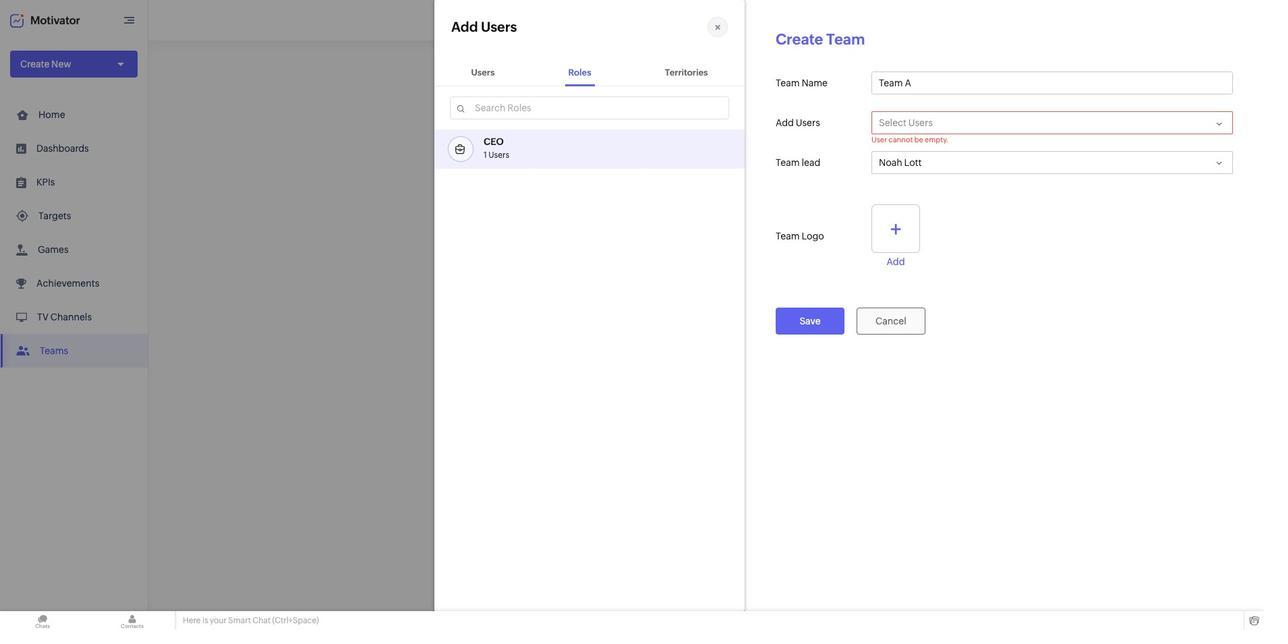 Task type: locate. For each thing, give the bounding box(es) containing it.
is left your
[[202, 616, 208, 626]]

team logo
[[776, 230, 825, 241]]

tv
[[37, 312, 49, 323]]

lott
[[905, 157, 922, 168]]

is left a
[[586, 320, 593, 330]]

team name
[[776, 78, 828, 88]]

0 vertical spatial add users
[[452, 19, 517, 34]]

team for team logo
[[776, 230, 800, 241]]

add up team lead
[[776, 117, 794, 128]]

new
[[51, 59, 71, 70]]

0 vertical spatial create
[[776, 31, 824, 48]]

save
[[800, 316, 821, 327]]

create inside button
[[658, 364, 687, 375]]

0 horizontal spatial add
[[452, 19, 478, 34]]

create left new on the left top of page
[[20, 59, 49, 70]]

0 horizontal spatial create
[[20, 59, 49, 70]]

add
[[452, 19, 478, 34], [776, 117, 794, 128], [887, 256, 905, 267]]

channels
[[50, 312, 92, 323]]

be
[[915, 136, 924, 144]]

users
[[481, 19, 517, 34], [472, 67, 495, 78], [796, 117, 821, 128], [909, 117, 933, 128], [489, 151, 510, 160]]

create
[[776, 31, 824, 48], [20, 59, 49, 70], [658, 364, 687, 375]]

team up name
[[827, 31, 866, 48]]

create new
[[20, 59, 71, 70]]

territories
[[665, 67, 708, 78]]

list
[[0, 98, 148, 368]]

logo
[[802, 230, 825, 241]]

individuals
[[642, 320, 689, 330]]

their
[[816, 320, 836, 330]]

contacts image
[[90, 611, 175, 630]]

smart
[[228, 616, 251, 626]]

team left name
[[776, 78, 800, 88]]

your
[[210, 616, 227, 626]]

None text field
[[873, 72, 1233, 94]]

motivator
[[30, 14, 80, 27]]

1 vertical spatial add users
[[776, 117, 821, 128]]

cancel
[[876, 316, 907, 327]]

working
[[691, 320, 727, 330]]

2 horizontal spatial add
[[887, 256, 905, 267]]

team for team name
[[776, 78, 800, 88]]

empty.
[[925, 136, 949, 144]]

home
[[38, 109, 65, 120]]

team
[[562, 320, 584, 330]]

1 vertical spatial create
[[20, 59, 49, 70]]

create left your
[[658, 364, 687, 375]]

team inside button
[[731, 364, 755, 375]]

team left logo at top
[[776, 230, 800, 241]]

is
[[586, 320, 593, 330], [202, 616, 208, 626]]

cannot
[[889, 136, 913, 144]]

add users up users tab
[[452, 19, 517, 34]]

your
[[689, 364, 709, 375]]

user cannot be empty.
[[872, 136, 949, 144]]

ceo 1 users
[[484, 136, 510, 160]]

2 horizontal spatial create
[[776, 31, 824, 48]]

team left lead
[[776, 157, 800, 168]]

select
[[879, 117, 907, 128]]

together
[[729, 320, 767, 330]]

1
[[484, 151, 487, 160]]

tab list containing users
[[435, 61, 745, 86]]

name
[[802, 78, 828, 88]]

add users
[[452, 19, 517, 34], [776, 117, 821, 128]]

cancel button
[[857, 308, 926, 335]]

team right the first
[[731, 364, 755, 375]]

teams
[[40, 346, 68, 356]]

targets
[[38, 211, 71, 221]]

tab list
[[435, 61, 745, 86]]

Noah Lott field
[[872, 151, 1234, 174]]

here
[[183, 616, 201, 626]]

to
[[769, 320, 778, 330]]

create for create team
[[776, 31, 824, 48]]

add users up team lead
[[776, 117, 821, 128]]

lead
[[802, 157, 821, 168]]

create your first team
[[658, 364, 755, 375]]

list containing home
[[0, 98, 148, 368]]

create up 'team name'
[[776, 31, 824, 48]]

1 horizontal spatial is
[[586, 320, 593, 330]]

1 vertical spatial add
[[776, 117, 794, 128]]

0 vertical spatial is
[[586, 320, 593, 330]]

of
[[631, 320, 640, 330]]

achieve
[[780, 320, 814, 330]]

0 horizontal spatial add users
[[452, 19, 517, 34]]

Search Roles text field
[[452, 97, 728, 119]]

team
[[827, 31, 866, 48], [776, 78, 800, 88], [776, 157, 800, 168], [776, 230, 800, 241], [731, 364, 755, 375]]

1 horizontal spatial add users
[[776, 117, 821, 128]]

user image
[[1223, 9, 1245, 31]]

users inside tab
[[472, 67, 495, 78]]

here is your smart chat (ctrl+space)
[[183, 616, 319, 626]]

add down +
[[887, 256, 905, 267]]

1 vertical spatial is
[[202, 616, 208, 626]]

add up users tab
[[452, 19, 478, 34]]

2 vertical spatial create
[[658, 364, 687, 375]]

(ctrl+space)
[[272, 616, 319, 626]]

1 horizontal spatial create
[[658, 364, 687, 375]]



Task type: describe. For each thing, give the bounding box(es) containing it.
a team is a group of individuals working together to achieve their goal.
[[554, 320, 860, 330]]

group
[[602, 320, 629, 330]]

kpis
[[36, 177, 55, 188]]

chat
[[253, 616, 271, 626]]

first
[[710, 364, 729, 375]]

create for create new
[[20, 59, 49, 70]]

0 horizontal spatial is
[[202, 616, 208, 626]]

users tab
[[468, 61, 498, 86]]

Select Users field
[[872, 111, 1234, 134]]

2 vertical spatial add
[[887, 256, 905, 267]]

achievements
[[36, 278, 99, 289]]

noah lott
[[879, 157, 922, 168]]

select users
[[879, 117, 933, 128]]

dashboards
[[36, 143, 89, 154]]

create team
[[776, 31, 866, 48]]

ceo tab panel
[[435, 97, 745, 606]]

0 vertical spatial add
[[452, 19, 478, 34]]

user
[[872, 136, 888, 144]]

ceo
[[484, 136, 504, 147]]

roles
[[569, 67, 592, 78]]

users inside ceo 1 users
[[489, 151, 510, 160]]

a
[[554, 320, 560, 330]]

team for team lead
[[776, 157, 800, 168]]

team lead
[[776, 157, 821, 168]]

chats image
[[0, 611, 85, 630]]

create for create your first team
[[658, 364, 687, 375]]

goal.
[[838, 320, 860, 330]]

+
[[891, 216, 902, 241]]

games
[[38, 244, 69, 255]]

territories tab
[[662, 61, 712, 86]]

tv channels
[[37, 312, 92, 323]]

a
[[595, 320, 600, 330]]

1 horizontal spatial add
[[776, 117, 794, 128]]

noah
[[879, 157, 903, 168]]

save button
[[776, 308, 845, 335]]

roles tab
[[565, 61, 595, 86]]

create your first team button
[[640, 356, 773, 383]]

users inside field
[[909, 117, 933, 128]]



Task type: vqa. For each thing, say whether or not it's contained in the screenshot.
Profile Element
no



